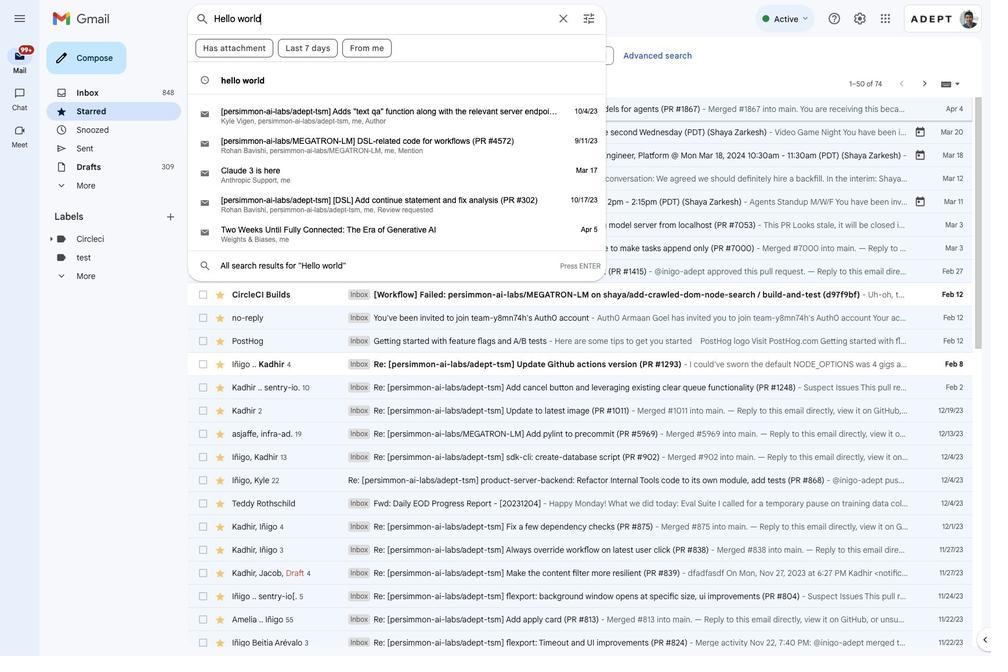 Task type: locate. For each thing, give the bounding box(es) containing it.
oct 4, 2023, 10:09 am element
[[575, 107, 598, 115]]

settings image
[[853, 12, 867, 26]]

3 row from the top
[[188, 144, 973, 167]]

5 row from the top
[[188, 190, 973, 214]]

0 vertical spatial calendar event image
[[915, 150, 926, 161]]

17 row from the top
[[188, 469, 973, 492]]

4 row from the top
[[188, 167, 973, 190]]

older image
[[919, 78, 931, 89]]

refresh image
[[232, 78, 244, 89]]

[persimmon-ai-labs/adept-tsm] adds "text qa" function along with the relevant server endpoint for it. (pr #219) element
[[221, 107, 560, 116]]

search refinement toolbar list box
[[189, 34, 605, 62]]

list box inside search in mail search box
[[189, 66, 605, 272]]

advanced search options image
[[577, 7, 601, 30]]

calendar event image
[[915, 150, 926, 161], [915, 196, 926, 208]]

1 calendar event image from the top
[[915, 150, 926, 161]]

[persimmon-ai-labs/megatron-lm] dsl-related code for workflows (pr #4572) element
[[221, 136, 560, 146]]

7 row from the top
[[188, 237, 973, 260]]

24 row from the top
[[188, 631, 973, 655]]

calendar event image
[[915, 127, 926, 138]]

list box
[[189, 66, 605, 272]]

22 row from the top
[[188, 585, 973, 608]]

12 row from the top
[[188, 353, 973, 376]]

heading
[[0, 66, 39, 75], [0, 103, 39, 113], [0, 140, 39, 150], [55, 211, 165, 223]]

mar 17, 2024, 9:13 am element
[[576, 167, 598, 175]]

18 row from the top
[[188, 492, 973, 515]]

19 row from the top
[[188, 515, 973, 539]]

13 row from the top
[[188, 376, 973, 399]]

select input tool image
[[954, 79, 961, 88]]

11 row from the top
[[188, 330, 973, 353]]

apr 5, 2024, 12:31 pm element
[[581, 226, 598, 234]]

navigation
[[0, 37, 41, 656]]

Search in mail text field
[[214, 13, 550, 25]]

None checkbox
[[197, 289, 209, 301], [197, 382, 209, 393], [197, 428, 209, 440], [197, 452, 209, 463], [197, 521, 209, 533], [197, 591, 209, 602], [197, 289, 209, 301], [197, 382, 209, 393], [197, 428, 209, 440], [197, 452, 209, 463], [197, 521, 209, 533], [197, 591, 209, 602]]

9 row from the top
[[188, 283, 973, 306]]

None checkbox
[[197, 312, 209, 324], [197, 335, 209, 347], [197, 359, 209, 370], [197, 405, 209, 417], [197, 475, 209, 486], [197, 498, 209, 510], [197, 544, 209, 556], [197, 568, 209, 579], [197, 614, 209, 626], [197, 637, 209, 649], [197, 312, 209, 324], [197, 335, 209, 347], [197, 359, 209, 370], [197, 405, 209, 417], [197, 475, 209, 486], [197, 498, 209, 510], [197, 544, 209, 556], [197, 568, 209, 579], [197, 614, 209, 626], [197, 637, 209, 649]]

weights & biases, me element
[[221, 236, 560, 244]]

21 row from the top
[[188, 562, 973, 585]]

oct 17, 2023, 7:16 pm element
[[571, 196, 598, 204]]

8 row from the top
[[188, 260, 973, 283]]

1 row from the top
[[188, 97, 973, 121]]

1 vertical spatial calendar event image
[[915, 196, 926, 208]]

row
[[188, 97, 973, 121], [188, 121, 973, 144], [188, 144, 973, 167], [188, 167, 973, 190], [188, 190, 973, 214], [188, 214, 973, 237], [188, 237, 973, 260], [188, 260, 973, 283], [188, 283, 973, 306], [188, 306, 973, 330], [188, 330, 973, 353], [188, 353, 973, 376], [188, 376, 973, 399], [188, 399, 973, 422], [188, 422, 973, 446], [188, 446, 973, 469], [188, 469, 973, 492], [188, 492, 973, 515], [188, 515, 973, 539], [188, 539, 973, 562], [188, 562, 973, 585], [188, 585, 973, 608], [188, 608, 973, 631], [188, 631, 973, 655]]



Task type: describe. For each thing, give the bounding box(es) containing it.
kyle vigen, persimmon-ai-labs/adept-tsm, me, author element
[[221, 117, 560, 125]]

10 row from the top
[[188, 306, 973, 330]]

gmail image
[[52, 7, 115, 30]]

[persimmon-ai-labs/adept-tsm] [dsl] add continue statement and fix analysis (pr #302) element
[[221, 196, 560, 205]]

2 calendar event image from the top
[[915, 196, 926, 208]]

2 row from the top
[[188, 121, 973, 144]]

15 row from the top
[[188, 422, 973, 446]]

search in mail image
[[192, 9, 213, 30]]

clear search image
[[552, 7, 575, 30]]

Search in mail search field
[[188, 5, 606, 281]]

anthropic support, me element
[[221, 176, 560, 185]]

main menu image
[[13, 12, 27, 26]]

23 row from the top
[[188, 608, 973, 631]]

rohan bavishi, persimmon-ai-labs/megatron-lm, me, mention element
[[221, 147, 560, 155]]

rohan bavishi, persimmon-ai-labs/adept-tsm, me, review requested element
[[221, 206, 560, 214]]

sep 11, 2023, 11:09 am element
[[575, 137, 598, 145]]

20 row from the top
[[188, 539, 973, 562]]

16 row from the top
[[188, 446, 973, 469]]

support image
[[828, 12, 841, 26]]

6 row from the top
[[188, 214, 973, 237]]

14 row from the top
[[188, 399, 973, 422]]

two weeks until fully connected: the era of generative ai element
[[221, 225, 560, 234]]



Task type: vqa. For each thing, say whether or not it's contained in the screenshot.
the Promotions
no



